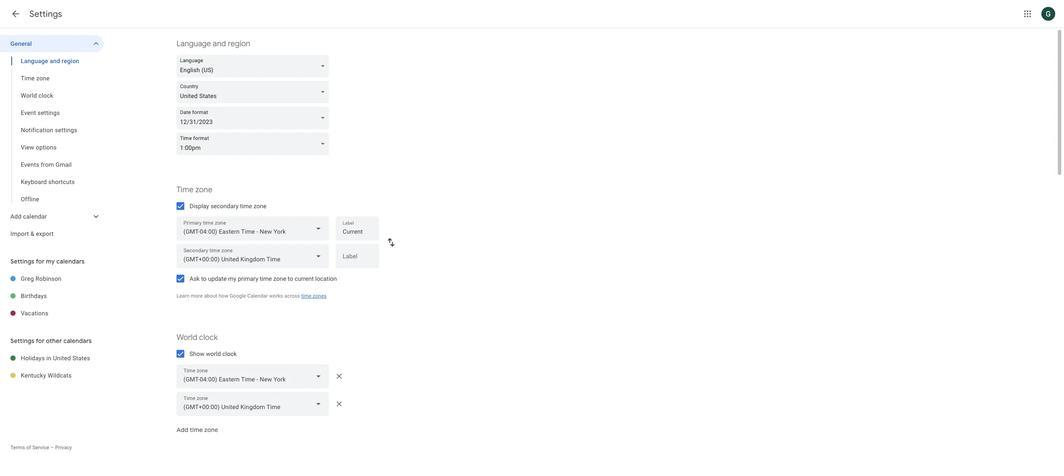 Task type: vqa. For each thing, say whether or not it's contained in the screenshot.
the rightmost my
yes



Task type: locate. For each thing, give the bounding box(es) containing it.
settings for my calendars
[[10, 258, 85, 266]]

time up event
[[21, 75, 35, 82]]

world clock up the show
[[177, 333, 218, 343]]

settings for other calendars
[[10, 338, 92, 345]]

world clock
[[21, 92, 53, 99], [177, 333, 218, 343]]

for left other
[[36, 338, 44, 345]]

0 horizontal spatial my
[[46, 258, 55, 266]]

about
[[204, 293, 217, 300]]

1 vertical spatial time
[[177, 185, 194, 195]]

my right update
[[228, 276, 236, 283]]

world clock up event settings
[[21, 92, 53, 99]]

0 vertical spatial calendars
[[56, 258, 85, 266]]

1 horizontal spatial to
[[288, 276, 293, 283]]

settings right go back icon on the left of the page
[[29, 9, 62, 19]]

language and region inside group
[[21, 58, 79, 64]]

clock up show world clock
[[199, 333, 218, 343]]

zones
[[313, 293, 327, 300]]

other
[[46, 338, 62, 345]]

1 horizontal spatial time
[[177, 185, 194, 195]]

current
[[295, 276, 314, 283]]

clock
[[38, 92, 53, 99], [199, 333, 218, 343], [222, 351, 237, 358]]

2 for from the top
[[36, 338, 44, 345]]

language inside group
[[21, 58, 48, 64]]

1 horizontal spatial clock
[[199, 333, 218, 343]]

1 horizontal spatial world clock
[[177, 333, 218, 343]]

0 vertical spatial time
[[21, 75, 35, 82]]

1 vertical spatial region
[[62, 58, 79, 64]]

1 vertical spatial world
[[177, 333, 197, 343]]

0 vertical spatial settings
[[29, 9, 62, 19]]

settings up 'holidays' on the left bottom of the page
[[10, 338, 35, 345]]

settings up greg
[[10, 258, 35, 266]]

Label for primary time zone. text field
[[343, 226, 372, 238]]

0 vertical spatial add
[[10, 213, 21, 220]]

1 horizontal spatial language
[[177, 39, 211, 48]]

group containing language and region
[[0, 52, 104, 208]]

holidays in united states
[[21, 355, 90, 362]]

world
[[206, 351, 221, 358]]

1 vertical spatial settings
[[55, 127, 77, 134]]

wildcats
[[48, 373, 72, 380]]

settings for event settings
[[38, 110, 60, 116]]

vacations link
[[21, 305, 104, 322]]

view
[[21, 144, 34, 151]]

swap time zones image
[[386, 238, 397, 248]]

1 vertical spatial for
[[36, 338, 44, 345]]

learn more about how google calendar works across time zones
[[177, 293, 327, 300]]

for up greg robinson
[[36, 258, 44, 266]]

1 vertical spatial language and region
[[21, 58, 79, 64]]

world up the show
[[177, 333, 197, 343]]

None field
[[177, 55, 332, 77], [177, 81, 332, 103], [177, 107, 332, 129], [177, 133, 332, 155], [177, 217, 329, 241], [177, 245, 329, 269], [177, 365, 329, 389], [177, 393, 329, 417], [177, 55, 332, 77], [177, 81, 332, 103], [177, 107, 332, 129], [177, 133, 332, 155], [177, 217, 329, 241], [177, 245, 329, 269], [177, 365, 329, 389], [177, 393, 329, 417]]

holidays in united states tree item
[[0, 350, 104, 368]]

calendars
[[56, 258, 85, 266], [63, 338, 92, 345]]

0 horizontal spatial language and region
[[21, 58, 79, 64]]

1 horizontal spatial world
[[177, 333, 197, 343]]

add time zone button
[[173, 420, 222, 441]]

1 for from the top
[[36, 258, 44, 266]]

for
[[36, 258, 44, 266], [36, 338, 44, 345]]

add inside tree
[[10, 213, 21, 220]]

to left current
[[288, 276, 293, 283]]

birthdays link
[[21, 288, 104, 305]]

calendars up states
[[63, 338, 92, 345]]

region
[[228, 39, 250, 48], [62, 58, 79, 64]]

my up greg robinson tree item
[[46, 258, 55, 266]]

world
[[21, 92, 37, 99], [177, 333, 197, 343]]

1 vertical spatial and
[[50, 58, 60, 64]]

vacations
[[21, 310, 48, 317]]

0 horizontal spatial region
[[62, 58, 79, 64]]

and
[[213, 39, 226, 48], [50, 58, 60, 64]]

vacations tree item
[[0, 305, 104, 322]]

0 horizontal spatial world
[[21, 92, 37, 99]]

0 horizontal spatial world clock
[[21, 92, 53, 99]]

2 to from the left
[[288, 276, 293, 283]]

settings heading
[[29, 9, 62, 19]]

0 horizontal spatial clock
[[38, 92, 53, 99]]

1 vertical spatial world clock
[[177, 333, 218, 343]]

time zone
[[21, 75, 50, 82], [177, 185, 212, 195]]

time zone up display
[[177, 185, 212, 195]]

group
[[0, 52, 104, 208]]

0 vertical spatial settings
[[38, 110, 60, 116]]

ask to update my primary time zone to current location
[[190, 276, 337, 283]]

zone
[[36, 75, 50, 82], [195, 185, 212, 195], [254, 203, 267, 210], [273, 276, 286, 283], [204, 427, 218, 435]]

add inside button
[[177, 427, 188, 435]]

offline
[[21, 196, 39, 203]]

holidays
[[21, 355, 45, 362]]

0 vertical spatial clock
[[38, 92, 53, 99]]

add for add time zone
[[177, 427, 188, 435]]

google
[[230, 293, 246, 300]]

language and region
[[177, 39, 250, 48], [21, 58, 79, 64]]

to right ask
[[201, 276, 207, 283]]

more
[[191, 293, 203, 300]]

0 vertical spatial language and region
[[177, 39, 250, 48]]

0 horizontal spatial add
[[10, 213, 21, 220]]

2 vertical spatial clock
[[222, 351, 237, 358]]

across
[[284, 293, 300, 300]]

time
[[21, 75, 35, 82], [177, 185, 194, 195]]

1 vertical spatial add
[[177, 427, 188, 435]]

time up display
[[177, 185, 194, 195]]

for for other
[[36, 338, 44, 345]]

learn
[[177, 293, 190, 300]]

settings
[[29, 9, 62, 19], [10, 258, 35, 266], [10, 338, 35, 345]]

update
[[208, 276, 227, 283]]

0 vertical spatial region
[[228, 39, 250, 48]]

gmail
[[56, 161, 72, 168]]

ask
[[190, 276, 200, 283]]

time zone up event settings
[[21, 75, 50, 82]]

1 vertical spatial settings
[[10, 258, 35, 266]]

greg
[[21, 276, 34, 283]]

kentucky wildcats link
[[21, 368, 104, 385]]

my
[[46, 258, 55, 266], [228, 276, 236, 283]]

zone inside group
[[36, 75, 50, 82]]

states
[[72, 355, 90, 362]]

settings for settings for my calendars
[[10, 258, 35, 266]]

add for add calendar
[[10, 213, 21, 220]]

1 horizontal spatial language and region
[[177, 39, 250, 48]]

event
[[21, 110, 36, 116]]

events from gmail
[[21, 161, 72, 168]]

clock up event settings
[[38, 92, 53, 99]]

1 horizontal spatial time zone
[[177, 185, 212, 195]]

0 vertical spatial language
[[177, 39, 211, 48]]

settings for settings
[[29, 9, 62, 19]]

0 vertical spatial world
[[21, 92, 37, 99]]

add
[[10, 213, 21, 220], [177, 427, 188, 435]]

settings
[[38, 110, 60, 116], [55, 127, 77, 134]]

0 vertical spatial world clock
[[21, 92, 53, 99]]

0 horizontal spatial time
[[21, 75, 35, 82]]

to
[[201, 276, 207, 283], [288, 276, 293, 283]]

time inside add time zone button
[[190, 427, 203, 435]]

0 horizontal spatial time zone
[[21, 75, 50, 82]]

1 vertical spatial calendars
[[63, 338, 92, 345]]

options
[[36, 144, 57, 151]]

1 horizontal spatial add
[[177, 427, 188, 435]]

time inside group
[[21, 75, 35, 82]]

terms of service – privacy
[[10, 445, 72, 451]]

holidays in united states link
[[21, 350, 104, 368]]

0 vertical spatial for
[[36, 258, 44, 266]]

calendars for settings for my calendars
[[56, 258, 85, 266]]

0 vertical spatial my
[[46, 258, 55, 266]]

greg robinson
[[21, 276, 61, 283]]

world up event
[[21, 92, 37, 99]]

1 vertical spatial language
[[21, 58, 48, 64]]

language
[[177, 39, 211, 48], [21, 58, 48, 64]]

time
[[240, 203, 252, 210], [260, 276, 272, 283], [301, 293, 312, 300], [190, 427, 203, 435]]

0 horizontal spatial to
[[201, 276, 207, 283]]

0 horizontal spatial language
[[21, 58, 48, 64]]

display
[[190, 203, 209, 210]]

calendars up greg robinson tree item
[[56, 258, 85, 266]]

settings for settings for other calendars
[[10, 338, 35, 345]]

settings up 'options'
[[55, 127, 77, 134]]

works
[[269, 293, 283, 300]]

clock right world
[[222, 351, 237, 358]]

tree
[[0, 35, 104, 243]]

0 vertical spatial time zone
[[21, 75, 50, 82]]

settings up the "notification settings" at left
[[38, 110, 60, 116]]

1 horizontal spatial my
[[228, 276, 236, 283]]

united
[[53, 355, 71, 362]]

terms of service link
[[10, 445, 49, 451]]

2 vertical spatial settings
[[10, 338, 35, 345]]

0 horizontal spatial and
[[50, 58, 60, 64]]

1 horizontal spatial and
[[213, 39, 226, 48]]

settings for notification settings
[[55, 127, 77, 134]]



Task type: describe. For each thing, give the bounding box(es) containing it.
shortcuts
[[48, 179, 75, 186]]

show world clock
[[190, 351, 237, 358]]

kentucky wildcats
[[21, 373, 72, 380]]

birthdays tree item
[[0, 288, 104, 305]]

import
[[10, 231, 29, 238]]

greg robinson tree item
[[0, 271, 104, 288]]

terms
[[10, 445, 25, 451]]

general tree item
[[0, 35, 104, 52]]

settings for other calendars tree
[[0, 350, 104, 385]]

go back image
[[10, 9, 21, 19]]

calendar
[[247, 293, 268, 300]]

time zones link
[[301, 293, 327, 300]]

birthdays
[[21, 293, 47, 300]]

of
[[26, 445, 31, 451]]

add time zone
[[177, 427, 218, 435]]

calendar
[[23, 213, 47, 220]]

notification settings
[[21, 127, 77, 134]]

import & export
[[10, 231, 54, 238]]

1 horizontal spatial region
[[228, 39, 250, 48]]

1 vertical spatial time zone
[[177, 185, 212, 195]]

privacy
[[55, 445, 72, 451]]

show
[[190, 351, 205, 358]]

and inside group
[[50, 58, 60, 64]]

settings for my calendars tree
[[0, 271, 104, 322]]

view options
[[21, 144, 57, 151]]

region inside group
[[62, 58, 79, 64]]

tree containing general
[[0, 35, 104, 243]]

display secondary time zone
[[190, 203, 267, 210]]

kentucky wildcats tree item
[[0, 368, 104, 385]]

location
[[315, 276, 337, 283]]

Label for secondary time zone. text field
[[343, 254, 372, 266]]

2 horizontal spatial clock
[[222, 351, 237, 358]]

clock inside group
[[38, 92, 53, 99]]

keyboard shortcuts
[[21, 179, 75, 186]]

in
[[46, 355, 51, 362]]

robinson
[[35, 276, 61, 283]]

add calendar
[[10, 213, 47, 220]]

secondary
[[211, 203, 239, 210]]

event settings
[[21, 110, 60, 116]]

0 vertical spatial and
[[213, 39, 226, 48]]

general
[[10, 40, 32, 47]]

primary
[[238, 276, 258, 283]]

–
[[50, 445, 54, 451]]

&
[[30, 231, 34, 238]]

1 vertical spatial my
[[228, 276, 236, 283]]

service
[[32, 445, 49, 451]]

calendars for settings for other calendars
[[63, 338, 92, 345]]

events
[[21, 161, 39, 168]]

how
[[219, 293, 228, 300]]

for for my
[[36, 258, 44, 266]]

from
[[41, 161, 54, 168]]

1 vertical spatial clock
[[199, 333, 218, 343]]

time zone inside group
[[21, 75, 50, 82]]

privacy link
[[55, 445, 72, 451]]

zone inside button
[[204, 427, 218, 435]]

world inside group
[[21, 92, 37, 99]]

export
[[36, 231, 54, 238]]

keyboard
[[21, 179, 47, 186]]

notification
[[21, 127, 53, 134]]

1 to from the left
[[201, 276, 207, 283]]

kentucky
[[21, 373, 46, 380]]



